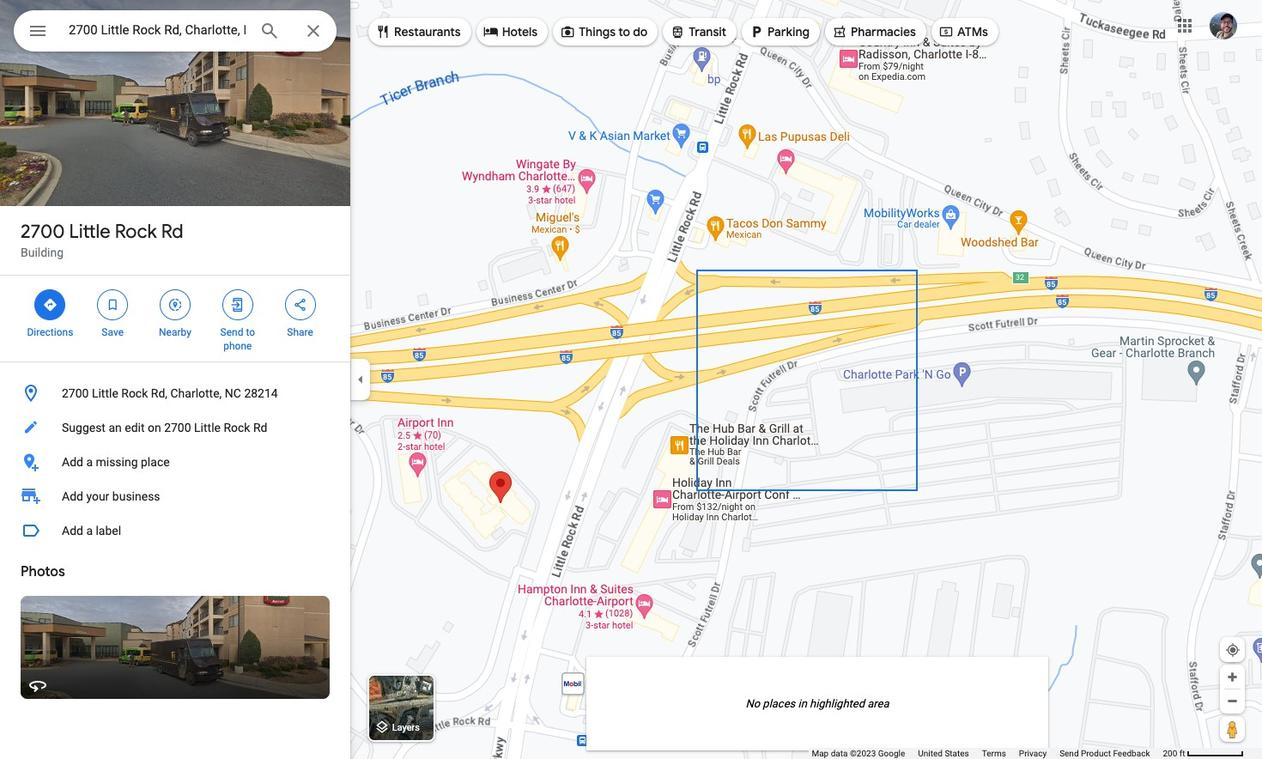 Task type: vqa. For each thing, say whether or not it's contained in the screenshot.


Task type: locate. For each thing, give the bounding box(es) containing it.

[[168, 296, 183, 314]]

send inside send to phone
[[220, 326, 243, 338]]

a left label on the bottom left of page
[[86, 524, 93, 538]]

 search field
[[14, 10, 337, 55]]

0 vertical spatial a
[[86, 455, 93, 469]]

footer
[[812, 748, 1164, 759]]


[[483, 22, 499, 41]]

a
[[86, 455, 93, 469], [86, 524, 93, 538]]

a left missing
[[86, 455, 93, 469]]

rd inside button
[[253, 421, 268, 435]]

add for add a label
[[62, 524, 83, 538]]

rock down nc
[[224, 421, 250, 435]]

rock
[[115, 220, 157, 244], [121, 387, 148, 400], [224, 421, 250, 435]]

no
[[746, 698, 760, 710]]

1 vertical spatial rd
[[253, 421, 268, 435]]

 atms
[[939, 22, 989, 41]]

2700 inside button
[[62, 387, 89, 400]]

add left label on the bottom left of page
[[62, 524, 83, 538]]

send inside send product feedback button
[[1060, 749, 1079, 759]]

2 vertical spatial rock
[[224, 421, 250, 435]]

pharmacies
[[851, 24, 917, 40]]

footer containing map data ©2023 google
[[812, 748, 1164, 759]]

suggest an edit on 2700 little rock rd button
[[0, 411, 350, 445]]

1 horizontal spatial rd
[[253, 421, 268, 435]]

2 a from the top
[[86, 524, 93, 538]]

1 vertical spatial little
[[92, 387, 118, 400]]

rd up 
[[161, 220, 183, 244]]

send up phone
[[220, 326, 243, 338]]

2700 little rock rd, charlotte, nc 28214 button
[[0, 376, 350, 411]]

missing
[[96, 455, 138, 469]]

rock left rd,
[[121, 387, 148, 400]]

rock inside the 2700 little rock rd, charlotte, nc 28214 button
[[121, 387, 148, 400]]

share
[[287, 326, 313, 338]]

 parking
[[749, 22, 810, 41]]

0 vertical spatial rd
[[161, 220, 183, 244]]

charlotte,
[[171, 387, 222, 400]]

little
[[69, 220, 110, 244], [92, 387, 118, 400], [194, 421, 221, 435]]

 hotels
[[483, 22, 538, 41]]

rock up 
[[115, 220, 157, 244]]

add a missing place
[[62, 455, 170, 469]]

send product feedback button
[[1060, 748, 1151, 759]]

2700 for rd,
[[62, 387, 89, 400]]

2700 up building
[[21, 220, 65, 244]]

2700 up suggest
[[62, 387, 89, 400]]

save
[[102, 326, 124, 338]]

actions for 2700 little rock rd region
[[0, 276, 350, 362]]

add a missing place button
[[0, 445, 350, 479]]

2 add from the top
[[62, 490, 83, 503]]

to left do
[[619, 24, 631, 40]]


[[230, 296, 245, 314]]

ft
[[1180, 749, 1186, 759]]

directions
[[27, 326, 73, 338]]

add
[[62, 455, 83, 469], [62, 490, 83, 503], [62, 524, 83, 538]]

states
[[945, 749, 970, 759]]

0 vertical spatial 2700
[[21, 220, 65, 244]]

little up an on the left bottom
[[92, 387, 118, 400]]

to
[[619, 24, 631, 40], [246, 326, 255, 338]]

1 vertical spatial send
[[1060, 749, 1079, 759]]

0 horizontal spatial rd
[[161, 220, 183, 244]]

0 vertical spatial send
[[220, 326, 243, 338]]

send
[[220, 326, 243, 338], [1060, 749, 1079, 759]]


[[749, 22, 765, 41]]

 button
[[14, 10, 62, 55]]

3 add from the top
[[62, 524, 83, 538]]

2700
[[21, 220, 65, 244], [62, 387, 89, 400], [164, 421, 191, 435]]

1 vertical spatial to
[[246, 326, 255, 338]]

no places in highlighted area
[[746, 698, 890, 710]]

product
[[1082, 749, 1112, 759]]

0 vertical spatial rock
[[115, 220, 157, 244]]

1 a from the top
[[86, 455, 93, 469]]

2 vertical spatial add
[[62, 524, 83, 538]]

1 add from the top
[[62, 455, 83, 469]]


[[42, 296, 58, 314]]

hotels
[[502, 24, 538, 40]]

1 vertical spatial 2700
[[62, 387, 89, 400]]

add left your at the bottom left of page
[[62, 490, 83, 503]]

restaurants
[[394, 24, 461, 40]]


[[939, 22, 954, 41]]

add your business
[[62, 490, 160, 503]]

data
[[831, 749, 848, 759]]

send product feedback
[[1060, 749, 1151, 759]]

rd
[[161, 220, 183, 244], [253, 421, 268, 435]]

highlighted
[[810, 698, 865, 710]]

2700 right the on
[[164, 421, 191, 435]]

None field
[[69, 20, 246, 40]]

place
[[141, 455, 170, 469]]

rd,
[[151, 387, 168, 400]]

0 horizontal spatial to
[[246, 326, 255, 338]]

things
[[579, 24, 616, 40]]

zoom out image
[[1227, 695, 1240, 708]]

little up 
[[69, 220, 110, 244]]

rock for rd,
[[121, 387, 148, 400]]

nearby
[[159, 326, 192, 338]]

1 vertical spatial add
[[62, 490, 83, 503]]

0 vertical spatial little
[[69, 220, 110, 244]]

rd inside 2700 little rock rd building
[[161, 220, 183, 244]]

united states button
[[919, 748, 970, 759]]

rd down 28214
[[253, 421, 268, 435]]

add down suggest
[[62, 455, 83, 469]]

2700 little rock rd building
[[21, 220, 183, 259]]

2 vertical spatial 2700
[[164, 421, 191, 435]]

1 horizontal spatial send
[[1060, 749, 1079, 759]]

google
[[879, 749, 906, 759]]

edit
[[125, 421, 145, 435]]

do
[[633, 24, 648, 40]]

0 vertical spatial add
[[62, 455, 83, 469]]

to up phone
[[246, 326, 255, 338]]

send left product
[[1060, 749, 1079, 759]]

send to phone
[[220, 326, 255, 352]]

little inside 2700 little rock rd building
[[69, 220, 110, 244]]

1 vertical spatial rock
[[121, 387, 148, 400]]

200
[[1164, 749, 1178, 759]]

add your business link
[[0, 479, 350, 514]]

add inside "link"
[[62, 490, 83, 503]]


[[27, 19, 48, 43]]

1 horizontal spatial to
[[619, 24, 631, 40]]

terms button
[[983, 748, 1007, 759]]

little down charlotte,
[[194, 421, 221, 435]]

200 ft button
[[1164, 749, 1245, 759]]

0 vertical spatial to
[[619, 24, 631, 40]]

0 horizontal spatial send
[[220, 326, 243, 338]]

suggest
[[62, 421, 106, 435]]

1 vertical spatial a
[[86, 524, 93, 538]]

google maps element
[[0, 0, 1263, 759]]

footer inside google maps element
[[812, 748, 1164, 759]]

zoom in image
[[1227, 671, 1240, 684]]

feedback
[[1114, 749, 1151, 759]]

rock inside 2700 little rock rd building
[[115, 220, 157, 244]]

2700 inside 2700 little rock rd building
[[21, 220, 65, 244]]



Task type: describe. For each thing, give the bounding box(es) containing it.
2700 little rock rd main content
[[0, 0, 350, 759]]

privacy button
[[1020, 748, 1047, 759]]

show your location image
[[1226, 643, 1241, 658]]

to inside  things to do
[[619, 24, 631, 40]]

a for label
[[86, 524, 93, 538]]

to inside send to phone
[[246, 326, 255, 338]]

transit
[[689, 24, 727, 40]]

200 ft
[[1164, 749, 1186, 759]]

map data ©2023 google
[[812, 749, 906, 759]]

a for missing
[[86, 455, 93, 469]]

building
[[21, 246, 64, 259]]


[[375, 22, 391, 41]]

rock for rd
[[115, 220, 157, 244]]

 restaurants
[[375, 22, 461, 41]]

little for rd
[[69, 220, 110, 244]]

your
[[86, 490, 109, 503]]

places
[[763, 698, 796, 710]]

united states
[[919, 749, 970, 759]]

parking
[[768, 24, 810, 40]]

privacy
[[1020, 749, 1047, 759]]

photos
[[21, 564, 65, 581]]

phone
[[224, 340, 252, 352]]

add for add a missing place
[[62, 455, 83, 469]]

google account: cj baylor  
(christian.baylor@adept.ai) image
[[1210, 12, 1238, 39]]

on
[[148, 421, 161, 435]]

layers
[[392, 723, 420, 734]]


[[832, 22, 848, 41]]

add a label
[[62, 524, 121, 538]]

2700 for rd
[[21, 220, 65, 244]]

united
[[919, 749, 943, 759]]

label
[[96, 524, 121, 538]]

little for rd,
[[92, 387, 118, 400]]

2700 Little Rock Rd, Charlotte, NC 28214 field
[[14, 10, 337, 52]]

28214
[[244, 387, 278, 400]]

suggest an edit on 2700 little rock rd
[[62, 421, 268, 435]]

atms
[[958, 24, 989, 40]]


[[560, 22, 576, 41]]

 transit
[[670, 22, 727, 41]]

 pharmacies
[[832, 22, 917, 41]]

business
[[112, 490, 160, 503]]

add a label button
[[0, 514, 350, 548]]

in
[[798, 698, 807, 710]]

rock inside suggest an edit on 2700 little rock rd button
[[224, 421, 250, 435]]


[[293, 296, 308, 314]]

area
[[868, 698, 890, 710]]

terms
[[983, 749, 1007, 759]]

show street view coverage image
[[1221, 716, 1246, 742]]

2700 little rock rd, charlotte, nc 28214
[[62, 387, 278, 400]]


[[105, 296, 120, 314]]

map
[[812, 749, 829, 759]]

 things to do
[[560, 22, 648, 41]]

©2023
[[850, 749, 876, 759]]

add for add your business
[[62, 490, 83, 503]]

2 vertical spatial little
[[194, 421, 221, 435]]

send for send to phone
[[220, 326, 243, 338]]

collapse side panel image
[[351, 370, 370, 389]]

an
[[109, 421, 122, 435]]

send for send product feedback
[[1060, 749, 1079, 759]]

nc
[[225, 387, 241, 400]]

none field inside 2700 little rock rd, charlotte, nc 28214 'field'
[[69, 20, 246, 40]]


[[670, 22, 686, 41]]

2700 inside suggest an edit on 2700 little rock rd button
[[164, 421, 191, 435]]



